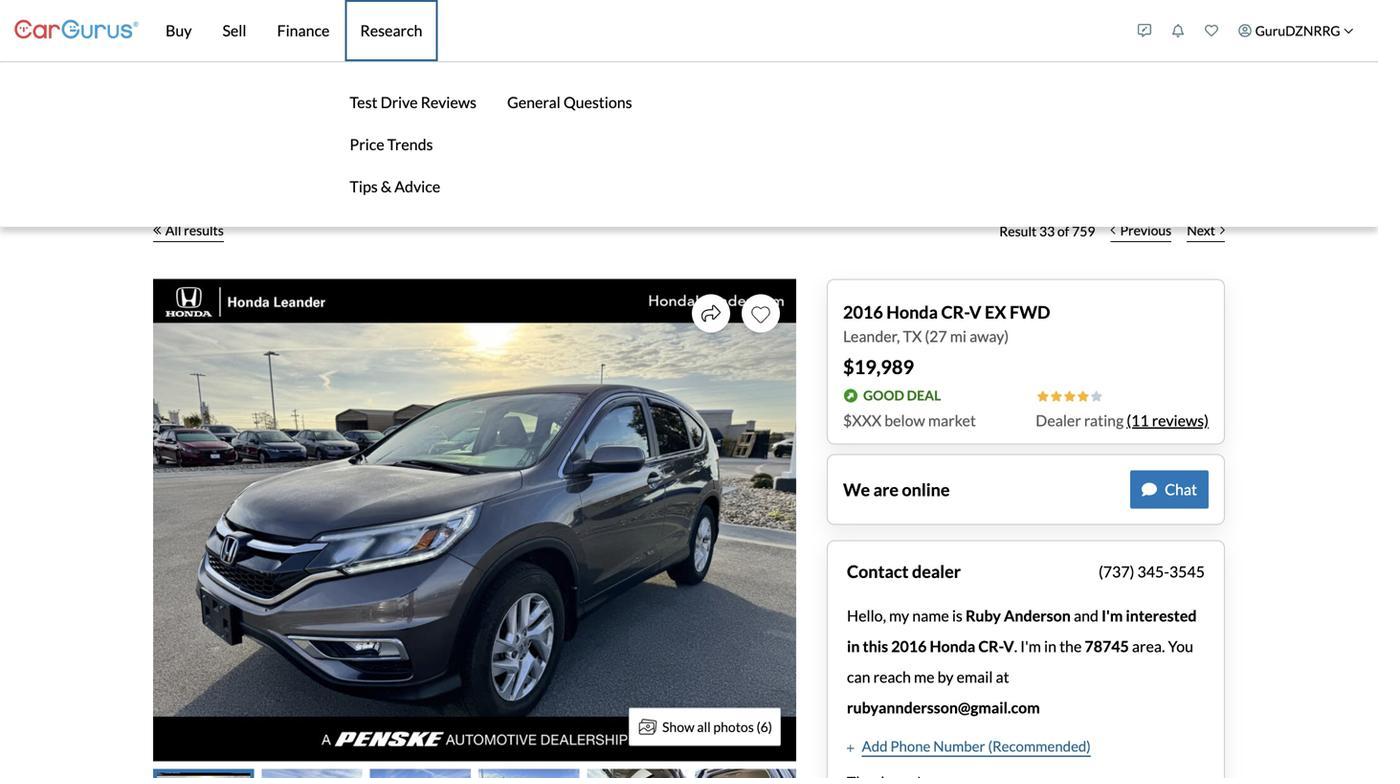 Task type: vqa. For each thing, say whether or not it's contained in the screenshot.
'policy'
no



Task type: locate. For each thing, give the bounding box(es) containing it.
photos
[[713, 719, 754, 735]]

tx
[[903, 327, 922, 346]]

v
[[969, 302, 982, 323], [1003, 637, 1014, 656]]

v left ex
[[969, 302, 982, 323]]

i'm right .
[[1021, 637, 1041, 656]]

gurudznrrg button
[[1229, 4, 1364, 57]]

1 vertical spatial i'm
[[1021, 637, 1041, 656]]

i'm right and
[[1102, 606, 1123, 625]]

all
[[165, 222, 181, 238]]

2016 honda cr-v . i'm in the 78745
[[891, 637, 1129, 656]]

cr- inside '2016 honda cr-v ex fwd leander, tx (27 mi away)'
[[941, 302, 969, 323]]

1 horizontal spatial v
[[1003, 637, 1014, 656]]

1 vertical spatial cr-
[[979, 637, 1003, 656]]

0 horizontal spatial i'm
[[1021, 637, 1041, 656]]

previous link
[[1103, 210, 1179, 252]]

2016 up leander,
[[843, 302, 883, 323]]

area.
[[1132, 637, 1165, 656]]

(737) 345-3545
[[1099, 562, 1205, 581]]

menu bar
[[0, 0, 1378, 227]]

in
[[847, 637, 860, 656], [1044, 637, 1057, 656]]

plus image
[[847, 744, 854, 753]]

i'm
[[1102, 606, 1123, 625], [1021, 637, 1041, 656]]

in inside "i'm interested in this"
[[847, 637, 860, 656]]

1 horizontal spatial i'm
[[1102, 606, 1123, 625]]

view vehicle photo 6 image
[[696, 769, 796, 778]]

next link
[[1179, 210, 1233, 252]]

tips
[[350, 177, 378, 196]]

open notifications image
[[1172, 24, 1185, 37]]

gurudznrrg
[[1256, 22, 1341, 39]]

2016 down the my
[[891, 637, 927, 656]]

research button
[[345, 0, 438, 61]]

honda up the tx
[[887, 302, 938, 323]]

dealer
[[912, 561, 961, 582]]

1 vertical spatial honda
[[930, 637, 976, 656]]

menu bar containing buy
[[0, 0, 1378, 227]]

0 horizontal spatial in
[[847, 637, 860, 656]]

chevron down image
[[1344, 26, 1354, 36]]

(11
[[1127, 411, 1149, 430]]

cr-
[[941, 302, 969, 323], [979, 637, 1003, 656]]

1 horizontal spatial in
[[1044, 637, 1057, 656]]

honda inside '2016 honda cr-v ex fwd leander, tx (27 mi away)'
[[887, 302, 938, 323]]

can
[[847, 668, 871, 686]]

1 horizontal spatial 2016
[[891, 637, 927, 656]]

chevron right image
[[1220, 225, 1225, 235]]

cr- left .
[[979, 637, 1003, 656]]

view vehicle photo 5 image
[[587, 769, 688, 778]]

leander,
[[843, 327, 900, 346]]

1 vertical spatial v
[[1003, 637, 1014, 656]]

gurudznrrg menu item
[[1229, 4, 1364, 57]]

general
[[507, 93, 561, 112]]

.
[[1014, 637, 1018, 656]]

0 vertical spatial cr-
[[941, 302, 969, 323]]

show all photos (6) link
[[629, 708, 781, 746]]

show
[[662, 719, 695, 735]]

rubyanndersson@gmail.com
[[847, 698, 1040, 717]]

you
[[1168, 637, 1194, 656]]

this
[[863, 637, 888, 656]]

general questions link
[[503, 81, 636, 123]]

all
[[697, 719, 711, 735]]

0 vertical spatial v
[[969, 302, 982, 323]]

phone
[[891, 738, 931, 755]]

email
[[957, 668, 993, 686]]

$19,989
[[843, 356, 914, 379]]

good
[[863, 387, 905, 404]]

(737)
[[1099, 562, 1135, 581]]

the
[[1060, 637, 1082, 656]]

menu
[[346, 81, 480, 208]]

0 horizontal spatial 2016
[[843, 302, 883, 323]]

cr- up mi
[[941, 302, 969, 323]]

2016 inside '2016 honda cr-v ex fwd leander, tx (27 mi away)'
[[843, 302, 883, 323]]

good deal
[[863, 387, 941, 404]]

tab list
[[153, 769, 796, 778]]

honda for ex
[[887, 302, 938, 323]]

in left the
[[1044, 637, 1057, 656]]

2016
[[843, 302, 883, 323], [891, 637, 927, 656]]

add phone number (recommended) button
[[847, 736, 1091, 757]]

honda down is
[[930, 637, 976, 656]]

add a car review image
[[1138, 24, 1152, 37]]

rating
[[1084, 411, 1124, 430]]

1 horizontal spatial cr-
[[979, 637, 1003, 656]]

reach
[[874, 668, 911, 686]]

menu containing test drive reviews
[[346, 81, 480, 208]]

gurudznrrg menu
[[1128, 4, 1364, 57]]

0 vertical spatial honda
[[887, 302, 938, 323]]

number
[[934, 738, 986, 755]]

price trends
[[350, 135, 433, 154]]

finance
[[277, 21, 330, 40]]

0 horizontal spatial v
[[969, 302, 982, 323]]

0 horizontal spatial cr-
[[941, 302, 969, 323]]

honda
[[887, 302, 938, 323], [930, 637, 976, 656]]

1 vertical spatial 2016
[[891, 637, 927, 656]]

i'm inside "i'm interested in this"
[[1102, 606, 1123, 625]]

deal
[[907, 387, 941, 404]]

results
[[184, 222, 224, 238]]

78745
[[1085, 637, 1129, 656]]

1 in from the left
[[847, 637, 860, 656]]

v for .
[[1003, 637, 1014, 656]]

chat button
[[1131, 470, 1209, 509]]

online
[[902, 479, 950, 500]]

view vehicle photo 4 image
[[479, 769, 579, 778]]

my
[[889, 606, 909, 625]]

finance button
[[262, 0, 345, 61]]

add
[[862, 738, 888, 755]]

me
[[914, 668, 935, 686]]

0 vertical spatial 2016
[[843, 302, 883, 323]]

v up the at
[[1003, 637, 1014, 656]]

tips & advice
[[350, 177, 440, 196]]

chat
[[1165, 480, 1197, 499]]

share image
[[702, 304, 721, 323]]

(6)
[[757, 719, 772, 735]]

sell
[[222, 21, 246, 40]]

v inside '2016 honda cr-v ex fwd leander, tx (27 mi away)'
[[969, 302, 982, 323]]

view vehicle photo 2 image
[[262, 769, 362, 778]]

&
[[381, 177, 392, 196]]

all results
[[165, 222, 224, 238]]

below
[[885, 411, 925, 430]]

in left 'this'
[[847, 637, 860, 656]]

0 vertical spatial i'm
[[1102, 606, 1123, 625]]

trends
[[387, 135, 433, 154]]

questions
[[564, 93, 632, 112]]

fwd
[[1010, 302, 1050, 323]]

345-
[[1138, 562, 1170, 581]]

honda for .
[[930, 637, 976, 656]]

anderson
[[1004, 606, 1071, 625]]



Task type: describe. For each thing, give the bounding box(es) containing it.
mi
[[950, 327, 967, 346]]

away)
[[970, 327, 1009, 346]]

research
[[360, 21, 422, 40]]

cr- for ex
[[941, 302, 969, 323]]

all results link
[[153, 210, 224, 252]]

2016 honda cr-v ex fwd leander, tx (27 mi away)
[[843, 302, 1050, 346]]

hello,
[[847, 606, 886, 625]]

reviews)
[[1152, 411, 1209, 430]]

advertisement region
[[341, 99, 1038, 185]]

is
[[952, 606, 963, 625]]

33
[[1039, 223, 1055, 239]]

add phone number (recommended)
[[862, 738, 1091, 755]]

user icon image
[[1239, 24, 1252, 37]]

(27
[[925, 327, 947, 346]]

market
[[928, 411, 976, 430]]

of
[[1058, 223, 1070, 239]]

by
[[938, 668, 954, 686]]

test drive reviews link
[[346, 81, 480, 123]]

ex
[[985, 302, 1007, 323]]

advice
[[395, 177, 440, 196]]

price
[[350, 135, 384, 154]]

contact
[[847, 561, 909, 582]]

cr- for .
[[979, 637, 1003, 656]]

vehicle full photo image
[[153, 279, 796, 761]]

show all photos (6)
[[662, 719, 772, 735]]

2016 for .
[[891, 637, 927, 656]]

cargurus logo homepage link link
[[14, 3, 139, 58]]

3545
[[1170, 562, 1205, 581]]

ruby
[[966, 606, 1001, 625]]

next
[[1187, 222, 1216, 238]]

comment image
[[1142, 482, 1157, 497]]

drive
[[381, 93, 418, 112]]

we
[[843, 479, 870, 500]]

at
[[996, 668, 1009, 686]]

2016 for ex
[[843, 302, 883, 323]]

$xxx below market
[[843, 411, 976, 430]]

2 in from the left
[[1044, 637, 1057, 656]]

we are online
[[843, 479, 950, 500]]

chevron double left image
[[153, 225, 162, 235]]

test
[[350, 93, 378, 112]]

view vehicle photo 1 image
[[153, 769, 254, 778]]

buy
[[166, 21, 192, 40]]

hello, my name is ruby anderson and
[[847, 606, 1102, 625]]

(recommended)
[[988, 738, 1091, 755]]

price trends link
[[346, 123, 480, 166]]

test drive reviews
[[350, 93, 477, 112]]

$xxx
[[843, 411, 882, 430]]

(11 reviews) button
[[1127, 409, 1209, 432]]

saved cars image
[[1205, 24, 1219, 37]]

result
[[1000, 223, 1037, 239]]

i'm interested in this
[[847, 606, 1197, 656]]

previous
[[1120, 222, 1172, 238]]

result 33 of 759
[[1000, 223, 1095, 239]]

and
[[1074, 606, 1099, 625]]

area. you can reach me by email at
[[847, 637, 1194, 686]]

cargurus logo homepage link image
[[14, 3, 139, 58]]

interested
[[1126, 606, 1197, 625]]

dealer
[[1036, 411, 1081, 430]]

chevron left image
[[1111, 225, 1116, 235]]

759
[[1072, 223, 1095, 239]]

are
[[874, 479, 899, 500]]

name
[[912, 606, 949, 625]]

general questions
[[507, 93, 632, 112]]

sell button
[[207, 0, 262, 61]]

buy button
[[150, 0, 207, 61]]

view vehicle photo 3 image
[[370, 769, 471, 778]]

dealer rating (11 reviews)
[[1036, 411, 1209, 430]]

tips & advice link
[[346, 166, 480, 208]]

v for ex
[[969, 302, 982, 323]]

reviews
[[421, 93, 477, 112]]



